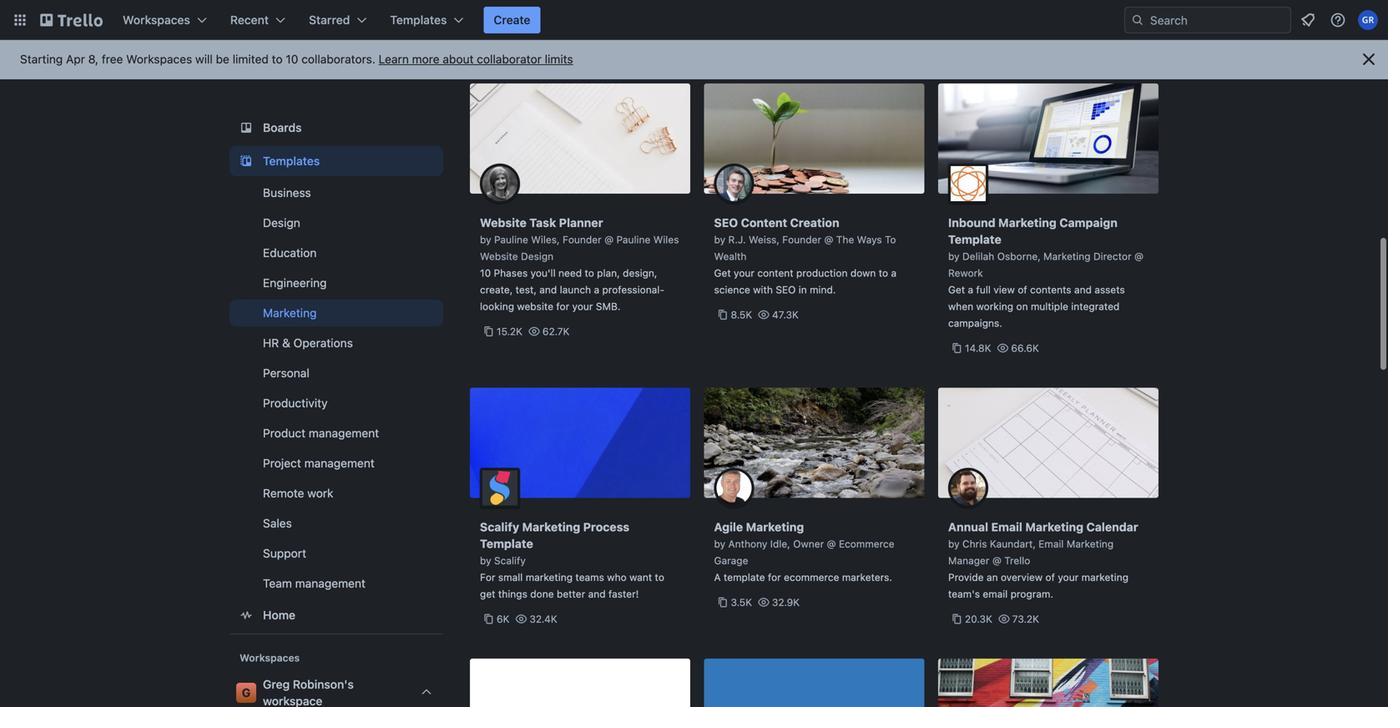 Task type: vqa. For each thing, say whether or not it's contained in the screenshot.
'C' within christinaovera9 (christinaovera9) icon
no



Task type: locate. For each thing, give the bounding box(es) containing it.
of up on
[[1018, 284, 1028, 296]]

pauline left the wiles
[[617, 234, 651, 245]]

marketing up done
[[526, 572, 573, 583]]

manager
[[949, 555, 990, 567]]

education link
[[230, 240, 443, 266]]

for
[[480, 572, 496, 583]]

get inside inbound marketing campaign template by delilah osborne, marketing director @ rework get a full view of contents and assets when working on multiple integrated campaigns.
[[949, 284, 965, 296]]

workspaces button
[[113, 7, 217, 33]]

a left full at the right of page
[[968, 284, 974, 296]]

management down product management link
[[304, 456, 375, 470]]

templates link
[[230, 146, 443, 176]]

get down the wealth
[[714, 267, 731, 279]]

1 vertical spatial seo
[[776, 284, 796, 296]]

when
[[949, 301, 974, 312]]

home
[[263, 608, 296, 622]]

2 horizontal spatial a
[[968, 284, 974, 296]]

pauline wiles, founder @ pauline wiles website design image
[[480, 164, 520, 204]]

3.5k
[[731, 597, 752, 608]]

starred button
[[299, 7, 377, 33]]

learn more about collaborator limits link
[[379, 52, 573, 66]]

rework
[[949, 267, 983, 279]]

management inside project management link
[[304, 456, 375, 470]]

and
[[540, 284, 557, 296], [1075, 284, 1092, 296], [588, 588, 606, 600]]

home image
[[236, 605, 256, 625]]

0 horizontal spatial get
[[714, 267, 731, 279]]

0 horizontal spatial design
[[263, 216, 300, 230]]

by inside inbound marketing campaign template by delilah osborne, marketing director @ rework get a full view of contents and assets when working on multiple integrated campaigns.
[[949, 250, 960, 262]]

a up smb.
[[594, 284, 600, 296]]

and for inbound marketing campaign template
[[1075, 284, 1092, 296]]

marketing up contents
[[1044, 250, 1091, 262]]

and inside scalify marketing process template by scalify for small marketing teams who want to get things done better and faster!
[[588, 588, 606, 600]]

template for inbound
[[949, 233, 1002, 246]]

wiles
[[654, 234, 679, 245]]

r.j. weiss, founder @ the ways to wealth image
[[714, 164, 754, 204]]

1 vertical spatial templates
[[263, 154, 320, 168]]

marketing
[[999, 216, 1057, 230], [1044, 250, 1091, 262], [263, 306, 317, 320], [522, 520, 581, 534], [746, 520, 804, 534], [1026, 520, 1084, 534], [1067, 538, 1114, 550]]

management inside team management link
[[295, 577, 366, 590]]

productivity link
[[230, 390, 443, 417]]

1 horizontal spatial pauline
[[617, 234, 651, 245]]

1 horizontal spatial email
[[1039, 538, 1064, 550]]

the
[[836, 234, 854, 245]]

free
[[102, 52, 123, 66]]

provide
[[949, 572, 984, 583]]

0 horizontal spatial for
[[556, 301, 570, 312]]

hr & operations link
[[230, 330, 443, 357]]

for up 32.9k
[[768, 572, 781, 583]]

scalify image
[[480, 468, 520, 508]]

2 vertical spatial management
[[295, 577, 366, 590]]

of inside inbound marketing campaign template by delilah osborne, marketing director @ rework get a full view of contents and assets when working on multiple integrated campaigns.
[[1018, 284, 1028, 296]]

your
[[734, 267, 755, 279], [572, 301, 593, 312], [1058, 572, 1079, 583]]

a inside inbound marketing campaign template by delilah osborne, marketing director @ rework get a full view of contents and assets when working on multiple integrated campaigns.
[[968, 284, 974, 296]]

for inside website task planner by pauline wiles, founder @ pauline wiles website design 10 phases you'll need to plan, design, create, test, and launch a professional- looking website for your smb.
[[556, 301, 570, 312]]

agile marketing by anthony idle, owner @ ecommerce garage a template for ecommerce marketers.
[[714, 520, 895, 583]]

2 horizontal spatial and
[[1075, 284, 1092, 296]]

0 horizontal spatial marketing
[[526, 572, 573, 583]]

0 horizontal spatial your
[[572, 301, 593, 312]]

seo
[[714, 216, 738, 230], [776, 284, 796, 296]]

email up kaundart,
[[992, 520, 1023, 534]]

seo left in
[[776, 284, 796, 296]]

your right overview
[[1058, 572, 1079, 583]]

science
[[714, 284, 751, 296]]

by up create,
[[480, 234, 492, 245]]

@ inside annual email marketing calendar by chris kaundart, email marketing manager @ trello provide an overview of your marketing team's email program.
[[993, 555, 1002, 567]]

by left r.j.
[[714, 234, 726, 245]]

management inside product management link
[[309, 426, 379, 440]]

templates up more
[[390, 13, 447, 27]]

by inside seo content creation by r.j. weiss, founder @ the ways to wealth get your content production down to a science with seo in mind.
[[714, 234, 726, 245]]

@ up plan,
[[605, 234, 614, 245]]

website up phases on the top left of the page
[[480, 250, 518, 262]]

0 horizontal spatial founder
[[563, 234, 602, 245]]

10 right limited
[[286, 52, 298, 66]]

2 vertical spatial workspaces
[[240, 652, 300, 664]]

workspaces up "free"
[[123, 13, 190, 27]]

team's
[[949, 588, 980, 600]]

1 vertical spatial your
[[572, 301, 593, 312]]

by
[[480, 234, 492, 245], [714, 234, 726, 245], [949, 250, 960, 262], [714, 538, 726, 550], [949, 538, 960, 550], [480, 555, 492, 567]]

remote work link
[[230, 480, 443, 507]]

annual email marketing calendar by chris kaundart, email marketing manager @ trello provide an overview of your marketing team's email program.
[[949, 520, 1139, 600]]

2 horizontal spatial your
[[1058, 572, 1079, 583]]

0 vertical spatial get
[[714, 267, 731, 279]]

your inside annual email marketing calendar by chris kaundart, email marketing manager @ trello provide an overview of your marketing team's email program.
[[1058, 572, 1079, 583]]

0 vertical spatial workspaces
[[123, 13, 190, 27]]

founder inside seo content creation by r.j. weiss, founder @ the ways to wealth get your content production down to a science with seo in mind.
[[783, 234, 822, 245]]

kaundart,
[[990, 538, 1036, 550]]

robinson's
[[293, 678, 354, 691]]

0 horizontal spatial templates
[[263, 154, 320, 168]]

32.4k
[[530, 613, 558, 625]]

of up program.
[[1046, 572, 1055, 583]]

management down support link
[[295, 577, 366, 590]]

for down launch
[[556, 301, 570, 312]]

ecommerce
[[784, 572, 840, 583]]

0 horizontal spatial template
[[480, 537, 533, 551]]

content
[[741, 216, 788, 230]]

by inside annual email marketing calendar by chris kaundart, email marketing manager @ trello provide an overview of your marketing team's email program.
[[949, 538, 960, 550]]

and inside website task planner by pauline wiles, founder @ pauline wiles website design 10 phases you'll need to plan, design, create, test, and launch a professional- looking website for your smb.
[[540, 284, 557, 296]]

1 horizontal spatial a
[[891, 267, 897, 279]]

project management
[[263, 456, 375, 470]]

seo up r.j.
[[714, 216, 738, 230]]

0 vertical spatial your
[[734, 267, 755, 279]]

1 founder from the left
[[563, 234, 602, 245]]

0 horizontal spatial pauline
[[494, 234, 528, 245]]

scalify down the scalify image
[[480, 520, 519, 534]]

0 vertical spatial management
[[309, 426, 379, 440]]

anthony idle, owner @ ecommerce garage image
[[714, 468, 754, 508]]

design link
[[230, 210, 443, 236]]

1 horizontal spatial marketing
[[1082, 572, 1129, 583]]

production
[[797, 267, 848, 279]]

1 horizontal spatial for
[[768, 572, 781, 583]]

of inside annual email marketing calendar by chris kaundart, email marketing manager @ trello provide an overview of your marketing team's email program.
[[1046, 572, 1055, 583]]

0 vertical spatial for
[[556, 301, 570, 312]]

workspace
[[263, 694, 323, 707]]

1 vertical spatial website
[[480, 250, 518, 262]]

marketing up idle,
[[746, 520, 804, 534]]

founder inside website task planner by pauline wiles, founder @ pauline wiles website design 10 phases you'll need to plan, design, create, test, and launch a professional- looking website for your smb.
[[563, 234, 602, 245]]

will
[[195, 52, 213, 66]]

founder
[[563, 234, 602, 245], [783, 234, 822, 245]]

to left plan,
[[585, 267, 594, 279]]

1 vertical spatial workspaces
[[126, 52, 192, 66]]

and down 'you'll'
[[540, 284, 557, 296]]

team
[[263, 577, 292, 590]]

1 horizontal spatial template
[[949, 233, 1002, 246]]

@ left the
[[824, 234, 834, 245]]

template up small
[[480, 537, 533, 551]]

a right "down"
[[891, 267, 897, 279]]

full
[[977, 284, 991, 296]]

your down launch
[[572, 301, 593, 312]]

campaigns.
[[949, 317, 1003, 329]]

0 vertical spatial of
[[1018, 284, 1028, 296]]

0 horizontal spatial and
[[540, 284, 557, 296]]

to
[[272, 52, 283, 66], [585, 267, 594, 279], [879, 267, 889, 279], [655, 572, 665, 583]]

founder down creation
[[783, 234, 822, 245]]

workspaces inside workspaces dropdown button
[[123, 13, 190, 27]]

workspaces up greg
[[240, 652, 300, 664]]

weiss,
[[749, 234, 780, 245]]

design down business
[[263, 216, 300, 230]]

task
[[530, 216, 556, 230]]

on
[[1017, 301, 1028, 312]]

marketing link
[[230, 300, 443, 326]]

engineering
[[263, 276, 327, 290]]

pauline up phases on the top left of the page
[[494, 234, 528, 245]]

and up integrated
[[1075, 284, 1092, 296]]

1 vertical spatial of
[[1046, 572, 1055, 583]]

0 horizontal spatial a
[[594, 284, 600, 296]]

get inside seo content creation by r.j. weiss, founder @ the ways to wealth get your content production down to a science with seo in mind.
[[714, 267, 731, 279]]

by inside agile marketing by anthony idle, owner @ ecommerce garage a template for ecommerce marketers.
[[714, 538, 726, 550]]

wiles,
[[531, 234, 560, 245]]

for inside agile marketing by anthony idle, owner @ ecommerce garage a template for ecommerce marketers.
[[768, 572, 781, 583]]

website down pauline wiles, founder @ pauline wiles website design image
[[480, 216, 527, 230]]

founder for planner
[[563, 234, 602, 245]]

1 horizontal spatial seo
[[776, 284, 796, 296]]

chris kaundart, email marketing manager @ trello image
[[949, 468, 989, 508]]

to right want at the left bottom of the page
[[655, 572, 665, 583]]

a inside seo content creation by r.j. weiss, founder @ the ways to wealth get your content production down to a science with seo in mind.
[[891, 267, 897, 279]]

template
[[949, 233, 1002, 246], [480, 537, 533, 551]]

by up "rework"
[[949, 250, 960, 262]]

board image
[[236, 118, 256, 138]]

2 vertical spatial your
[[1058, 572, 1079, 583]]

1 vertical spatial template
[[480, 537, 533, 551]]

template inside inbound marketing campaign template by delilah osborne, marketing director @ rework get a full view of contents and assets when working on multiple integrated campaigns.
[[949, 233, 1002, 246]]

teams
[[576, 572, 604, 583]]

project management link
[[230, 450, 443, 477]]

get up when
[[949, 284, 965, 296]]

template inside scalify marketing process template by scalify for small marketing teams who want to get things done better and faster!
[[480, 537, 533, 551]]

your up science
[[734, 267, 755, 279]]

of
[[1018, 284, 1028, 296], [1046, 572, 1055, 583]]

better
[[557, 588, 586, 600]]

down
[[851, 267, 876, 279]]

template down inbound
[[949, 233, 1002, 246]]

1 vertical spatial email
[[1039, 538, 1064, 550]]

0 horizontal spatial 10
[[286, 52, 298, 66]]

marketing inside agile marketing by anthony idle, owner @ ecommerce garage a template for ecommerce marketers.
[[746, 520, 804, 534]]

create button
[[484, 7, 541, 33]]

templates button
[[380, 7, 474, 33]]

0 vertical spatial website
[[480, 216, 527, 230]]

2 founder from the left
[[783, 234, 822, 245]]

scalify up small
[[494, 555, 526, 567]]

business
[[263, 186, 311, 200]]

marketing down calendar
[[1082, 572, 1129, 583]]

1 horizontal spatial get
[[949, 284, 965, 296]]

productivity
[[263, 396, 328, 410]]

marketing up the osborne,
[[999, 216, 1057, 230]]

primary element
[[0, 0, 1389, 40]]

32.9k
[[772, 597, 800, 608]]

owner
[[793, 538, 824, 550]]

founder down planner
[[563, 234, 602, 245]]

@ right director
[[1135, 250, 1144, 262]]

workspaces down workspaces dropdown button
[[126, 52, 192, 66]]

your inside seo content creation by r.j. weiss, founder @ the ways to wealth get your content production down to a science with seo in mind.
[[734, 267, 755, 279]]

0 vertical spatial seo
[[714, 216, 738, 230]]

your inside website task planner by pauline wiles, founder @ pauline wiles website design 10 phases you'll need to plan, design, create, test, and launch a professional- looking website for your smb.
[[572, 301, 593, 312]]

ways
[[857, 234, 882, 245]]

to inside website task planner by pauline wiles, founder @ pauline wiles website design 10 phases you'll need to plan, design, create, test, and launch a professional- looking website for your smb.
[[585, 267, 594, 279]]

1 horizontal spatial 10
[[480, 267, 491, 279]]

website
[[480, 216, 527, 230], [480, 250, 518, 262]]

@
[[605, 234, 614, 245], [824, 234, 834, 245], [1135, 250, 1144, 262], [827, 538, 836, 550], [993, 555, 1002, 567]]

1 vertical spatial get
[[949, 284, 965, 296]]

by inside website task planner by pauline wiles, founder @ pauline wiles website design 10 phases you'll need to plan, design, create, test, and launch a professional- looking website for your smb.
[[480, 234, 492, 245]]

seo content creation by r.j. weiss, founder @ the ways to wealth get your content production down to a science with seo in mind.
[[714, 216, 897, 296]]

2 marketing from the left
[[1082, 572, 1129, 583]]

in
[[799, 284, 807, 296]]

starting apr 8, free workspaces will be limited to 10 collaborators. learn more about collaborator limits
[[20, 52, 573, 66]]

to inside seo content creation by r.j. weiss, founder @ the ways to wealth get your content production down to a science with seo in mind.
[[879, 267, 889, 279]]

view
[[994, 284, 1015, 296]]

1 horizontal spatial and
[[588, 588, 606, 600]]

support link
[[230, 540, 443, 567]]

management
[[309, 426, 379, 440], [304, 456, 375, 470], [295, 577, 366, 590]]

by down agile
[[714, 538, 726, 550]]

1 horizontal spatial templates
[[390, 13, 447, 27]]

anthony
[[729, 538, 768, 550]]

1 vertical spatial design
[[521, 250, 554, 262]]

marketing left process at the bottom of page
[[522, 520, 581, 534]]

back to home image
[[40, 7, 103, 33]]

1 horizontal spatial your
[[734, 267, 755, 279]]

search image
[[1131, 13, 1145, 27]]

recent button
[[220, 7, 296, 33]]

greg robinson's workspace
[[263, 678, 354, 707]]

sales
[[263, 516, 292, 530]]

contents
[[1030, 284, 1072, 296]]

to right "down"
[[879, 267, 889, 279]]

sales link
[[230, 510, 443, 537]]

1 horizontal spatial design
[[521, 250, 554, 262]]

1 horizontal spatial of
[[1046, 572, 1055, 583]]

and down teams
[[588, 588, 606, 600]]

marketing inside annual email marketing calendar by chris kaundart, email marketing manager @ trello provide an overview of your marketing team's email program.
[[1082, 572, 1129, 583]]

@ right the owner
[[827, 538, 836, 550]]

@ up an
[[993, 555, 1002, 567]]

by left "chris"
[[949, 538, 960, 550]]

1 pauline from the left
[[494, 234, 528, 245]]

0 vertical spatial email
[[992, 520, 1023, 534]]

you'll
[[531, 267, 556, 279]]

73.2k
[[1013, 613, 1040, 625]]

&
[[282, 336, 290, 350]]

0 horizontal spatial email
[[992, 520, 1023, 534]]

1 marketing from the left
[[526, 572, 573, 583]]

management for project management
[[304, 456, 375, 470]]

design up 'you'll'
[[521, 250, 554, 262]]

10 up create,
[[480, 267, 491, 279]]

1 vertical spatial management
[[304, 456, 375, 470]]

and inside inbound marketing campaign template by delilah osborne, marketing director @ rework get a full view of contents and assets when working on multiple integrated campaigns.
[[1075, 284, 1092, 296]]

email right kaundart,
[[1039, 538, 1064, 550]]

templates up business
[[263, 154, 320, 168]]

1 horizontal spatial founder
[[783, 234, 822, 245]]

email
[[992, 520, 1023, 534], [1039, 538, 1064, 550]]

0 vertical spatial 10
[[286, 52, 298, 66]]

product management link
[[230, 420, 443, 447]]

idle,
[[771, 538, 791, 550]]

0 horizontal spatial of
[[1018, 284, 1028, 296]]

0 vertical spatial templates
[[390, 13, 447, 27]]

1 vertical spatial for
[[768, 572, 781, 583]]

management down "productivity" link
[[309, 426, 379, 440]]

by up for
[[480, 555, 492, 567]]

8.5k
[[731, 309, 753, 321]]

design inside website task planner by pauline wiles, founder @ pauline wiles website design 10 phases you'll need to plan, design, create, test, and launch a professional- looking website for your smb.
[[521, 250, 554, 262]]

1 vertical spatial 10
[[480, 267, 491, 279]]

need
[[559, 267, 582, 279]]

0 vertical spatial template
[[949, 233, 1002, 246]]



Task type: describe. For each thing, give the bounding box(es) containing it.
to inside scalify marketing process template by scalify for small marketing teams who want to get things done better and faster!
[[655, 572, 665, 583]]

program.
[[1011, 588, 1054, 600]]

marketing up &
[[263, 306, 317, 320]]

@ inside inbound marketing campaign template by delilah osborne, marketing director @ rework get a full view of contents and assets when working on multiple integrated campaigns.
[[1135, 250, 1144, 262]]

chris
[[963, 538, 987, 550]]

management for team management
[[295, 577, 366, 590]]

1 website from the top
[[480, 216, 527, 230]]

director
[[1094, 250, 1132, 262]]

working
[[977, 301, 1014, 312]]

marketing up kaundart,
[[1026, 520, 1084, 534]]

limited
[[233, 52, 269, 66]]

of for calendar
[[1046, 572, 1055, 583]]

creation
[[790, 216, 840, 230]]

business link
[[230, 180, 443, 206]]

0 horizontal spatial seo
[[714, 216, 738, 230]]

ecommerce
[[839, 538, 895, 550]]

want
[[630, 572, 652, 583]]

with
[[753, 284, 773, 296]]

of for template
[[1018, 284, 1028, 296]]

templates inside 'dropdown button'
[[390, 13, 447, 27]]

r.j.
[[729, 234, 746, 245]]

10 inside website task planner by pauline wiles, founder @ pauline wiles website design 10 phases you'll need to plan, design, create, test, and launch a professional- looking website for your smb.
[[480, 267, 491, 279]]

collaborators.
[[302, 52, 376, 66]]

a inside website task planner by pauline wiles, founder @ pauline wiles website design 10 phases you'll need to plan, design, create, test, and launch a professional- looking website for your smb.
[[594, 284, 600, 296]]

greg robinson (gregrobinson96) image
[[1359, 10, 1379, 30]]

trello
[[1005, 555, 1031, 567]]

by inside scalify marketing process template by scalify for small marketing teams who want to get things done better and faster!
[[480, 555, 492, 567]]

and for scalify marketing process template
[[588, 588, 606, 600]]

marketing inside scalify marketing process template by scalify for small marketing teams who want to get things done better and faster!
[[522, 520, 581, 534]]

get
[[480, 588, 496, 600]]

boards link
[[230, 113, 443, 143]]

about
[[443, 52, 474, 66]]

starred
[[309, 13, 350, 27]]

wealth
[[714, 250, 747, 262]]

launch
[[560, 284, 591, 296]]

Search field
[[1145, 8, 1291, 33]]

product
[[263, 426, 306, 440]]

annual
[[949, 520, 989, 534]]

multiple
[[1031, 301, 1069, 312]]

to right limited
[[272, 52, 283, 66]]

hr
[[263, 336, 279, 350]]

14.8k
[[965, 342, 992, 354]]

more
[[412, 52, 440, 66]]

boards
[[263, 121, 302, 134]]

2 website from the top
[[480, 250, 518, 262]]

engineering link
[[230, 270, 443, 296]]

open information menu image
[[1330, 12, 1347, 28]]

limits
[[545, 52, 573, 66]]

assets
[[1095, 284, 1125, 296]]

1 vertical spatial scalify
[[494, 555, 526, 567]]

0 notifications image
[[1298, 10, 1318, 30]]

agile
[[714, 520, 743, 534]]

garage
[[714, 555, 749, 567]]

things
[[498, 588, 528, 600]]

team management link
[[230, 570, 443, 597]]

@ inside seo content creation by r.j. weiss, founder @ the ways to wealth get your content production down to a science with seo in mind.
[[824, 234, 834, 245]]

62.7k
[[543, 326, 570, 337]]

scalify marketing process template by scalify for small marketing teams who want to get things done better and faster!
[[480, 520, 665, 600]]

a
[[714, 572, 721, 583]]

@ inside website task planner by pauline wiles, founder @ pauline wiles website design 10 phases you'll need to plan, design, create, test, and launch a professional- looking website for your smb.
[[605, 234, 614, 245]]

recent
[[230, 13, 269, 27]]

hr & operations
[[263, 336, 353, 350]]

create
[[494, 13, 531, 27]]

template
[[724, 572, 765, 583]]

professional-
[[602, 284, 665, 296]]

8,
[[88, 52, 99, 66]]

product management
[[263, 426, 379, 440]]

remote work
[[263, 486, 334, 500]]

template for scalify
[[480, 537, 533, 551]]

faster!
[[609, 588, 639, 600]]

campaign
[[1060, 216, 1118, 230]]

inbound
[[949, 216, 996, 230]]

founder for creation
[[783, 234, 822, 245]]

test,
[[516, 284, 537, 296]]

marketers.
[[842, 572, 893, 583]]

management for product management
[[309, 426, 379, 440]]

team management
[[263, 577, 366, 590]]

to
[[885, 234, 896, 245]]

education
[[263, 246, 317, 260]]

marketing inside scalify marketing process template by scalify for small marketing teams who want to get things done better and faster!
[[526, 572, 573, 583]]

greg
[[263, 678, 290, 691]]

marketing down calendar
[[1067, 538, 1114, 550]]

2 pauline from the left
[[617, 234, 651, 245]]

template board image
[[236, 151, 256, 171]]

small
[[498, 572, 523, 583]]

66.6k
[[1012, 342, 1039, 354]]

delilah osborne, marketing director @ rework image
[[949, 164, 989, 204]]

planner
[[559, 216, 603, 230]]

support
[[263, 547, 306, 560]]

0 vertical spatial scalify
[[480, 520, 519, 534]]

collaborator
[[477, 52, 542, 66]]

0 vertical spatial design
[[263, 216, 300, 230]]

website task planner by pauline wiles, founder @ pauline wiles website design 10 phases you'll need to plan, design, create, test, and launch a professional- looking website for your smb.
[[480, 216, 679, 312]]

@ inside agile marketing by anthony idle, owner @ ecommerce garage a template for ecommerce marketers.
[[827, 538, 836, 550]]

calendar
[[1087, 520, 1139, 534]]

website
[[517, 301, 554, 312]]

operations
[[294, 336, 353, 350]]

home link
[[230, 600, 443, 630]]

6k
[[497, 613, 510, 625]]

learn
[[379, 52, 409, 66]]

mind.
[[810, 284, 836, 296]]



